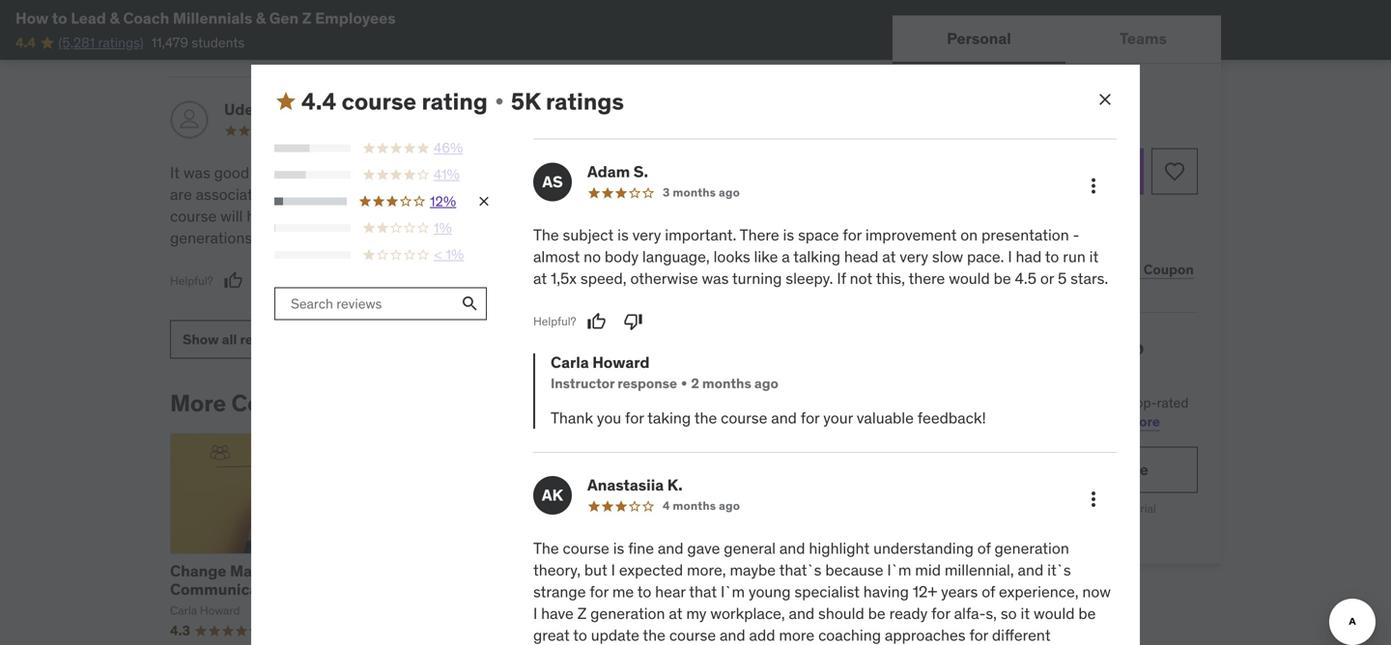 Task type: locate. For each thing, give the bounding box(es) containing it.
help inside a good match it is because it equips me in managing a new team and this help me in creating a meaningful working relationship with them.
[[737, 185, 767, 204]]

coach
[[123, 8, 169, 28]]

2 vertical spatial this
[[941, 394, 963, 411]]

1 good from the left
[[214, 163, 249, 183]]

1 vertical spatial was
[[702, 268, 729, 288]]

1 vertical spatial hear
[[655, 582, 686, 602]]

xsmall image inside 12% button
[[476, 194, 492, 209]]

for left your
[[801, 408, 820, 428]]

12% button
[[274, 192, 492, 211]]

1 vertical spatial very
[[900, 247, 928, 267]]

more right add
[[779, 625, 815, 645]]

mark review by joy l. as unhelpful image
[[260, 19, 280, 39]]

management for how
[[230, 561, 327, 581]]

1 horizontal spatial 4.4
[[301, 87, 336, 116]]

be down having
[[868, 604, 886, 623]]

0 vertical spatial help
[[737, 185, 767, 204]]

1 the from the top
[[533, 225, 559, 245]]

myths
[[399, 163, 441, 183]]

head
[[844, 247, 878, 267]]

0 vertical spatial 1%
[[434, 219, 452, 237]]

& up ratings)
[[110, 8, 120, 28]]

& inside improve your public speaking & presentation skills!!
[[705, 580, 714, 599]]

2 the from the top
[[533, 539, 559, 559]]

submit search image
[[460, 294, 480, 314]]

additional actions for review by anastasiia k. image
[[1082, 488, 1105, 511]]

0 horizontal spatial that
[[444, 163, 472, 183]]

1 vertical spatial i
[[611, 560, 615, 580]]

would inside the subject is very important. there is space for improvement on presentation - almost no body language, looks like a talking head at very slow pace. i had to run it at 1,5x speed, otherwise was turning sleepy. if not this, there would be 4.5 or 5 stars.
[[949, 268, 990, 288]]

me up moving on the left
[[280, 206, 302, 226]]

i right but
[[611, 560, 615, 580]]

be down the now
[[1078, 604, 1096, 623]]

2 horizontal spatial the
[[694, 408, 717, 428]]

to left lead
[[52, 8, 67, 28]]

with inside get this course, plus 11,000+ of our top-rated courses, with personal plan.
[[970, 413, 995, 430]]

a
[[596, 185, 604, 204], [584, 206, 592, 226], [782, 247, 790, 267]]

of left our
[[1093, 394, 1105, 411]]

at up the this,
[[882, 247, 896, 267]]

1 horizontal spatial be
[[994, 268, 1011, 288]]

months
[[663, 123, 706, 138], [673, 185, 716, 200], [702, 375, 751, 392], [673, 499, 716, 514]]

personal inside button
[[947, 28, 1011, 48]]

this up courses,
[[941, 394, 963, 411]]

0 horizontal spatial 2
[[653, 123, 660, 138]]

1 vertical spatial xsmall image
[[476, 194, 492, 209]]

hear down the improve
[[655, 582, 686, 602]]

improvement
[[865, 225, 957, 245]]

helpful? for it was good to hear the facts and myths that are associated with each generation.  this course will help me deal with many different generations moving forward.
[[170, 273, 213, 288]]

me right equips
[[776, 163, 797, 183]]

1 horizontal spatial would
[[1034, 604, 1075, 623]]

0 horizontal spatial because
[[651, 163, 709, 183]]

will
[[220, 206, 243, 226]]

tab list
[[893, 15, 1221, 64]]

it right so
[[1021, 604, 1030, 623]]

because inside a good match it is because it equips me in managing a new team and this help me in creating a meaningful working relationship with them.
[[651, 163, 709, 183]]

0 horizontal spatial 4.4
[[15, 34, 36, 51]]

management up stick
[[230, 561, 327, 581]]

months up the working
[[673, 185, 716, 200]]

a inside the subject is very important. there is space for improvement on presentation - almost no body language, looks like a talking head at very slow pace. i had to run it at 1,5x speed, otherwise was turning sleepy. if not this, there would be 4.5 or 5 stars.
[[782, 247, 790, 267]]

medium image
[[274, 90, 298, 113]]

0 horizontal spatial the
[[304, 163, 327, 183]]

this inside get this course, plus 11,000+ of our top-rated courses, with personal plan.
[[941, 394, 963, 411]]

carla up 4.3
[[170, 603, 197, 618]]

1% right <
[[446, 246, 464, 263]]

change up pm's
[[401, 561, 457, 581]]

executives.
[[401, 580, 485, 599]]

ratings
[[546, 87, 624, 116]]

2 carla howard from the left
[[631, 603, 701, 618]]

xsmall image right 12%
[[476, 194, 492, 209]]

body
[[605, 247, 639, 267]]

valuable
[[857, 408, 914, 428]]

would down pace.
[[949, 268, 990, 288]]

1 horizontal spatial more
[[1127, 413, 1160, 430]]

1 vertical spatial personal
[[999, 413, 1051, 430]]

more
[[1127, 413, 1160, 430], [779, 625, 815, 645]]

1 horizontal spatial carla
[[551, 352, 589, 372]]

1 vertical spatial because
[[825, 560, 883, 580]]

and inside change management for executives. people leaders. and pm's
[[401, 598, 428, 618]]

had
[[1016, 247, 1042, 267]]

41% button
[[274, 165, 492, 184]]

ago for because
[[709, 123, 730, 138]]

carla
[[551, 352, 589, 372], [170, 603, 197, 618], [631, 603, 658, 618]]

months up 3 months ago in the top of the page
[[663, 123, 706, 138]]

how right communication:
[[295, 580, 328, 599]]

match
[[576, 163, 619, 183]]

ago for there
[[719, 185, 740, 200]]

the inside "the course is fine and gave general and  highlight understanding of generation theory, but i expected more, maybe that`s because  i`m mid millennial, and it`s strange for me to hear that i`m young specialist having 12+ years of experience,  now i have z generation at my workplace, and should be ready for alfa-s, so it would be great to update the course and add more coaching approaches for diffe"
[[533, 539, 559, 559]]

help down equips
[[737, 185, 767, 204]]

0 horizontal spatial z
[[302, 8, 312, 28]]

millennial,
[[945, 560, 1014, 580]]

1 horizontal spatial 2
[[691, 375, 699, 392]]

2 horizontal spatial &
[[705, 580, 714, 599]]

0 vertical spatial the
[[533, 225, 559, 245]]

course inside it was good to hear the facts and myths that are associated with each generation.  this course will help me deal with many different generations moving forward.
[[170, 206, 217, 226]]

1 horizontal spatial how
[[295, 580, 328, 599]]

i
[[1008, 247, 1012, 267], [611, 560, 615, 580], [533, 604, 537, 623]]

is left fine
[[613, 539, 624, 559]]

4.5 left or
[[1015, 268, 1036, 288]]

1% inside button
[[446, 246, 464, 263]]

associated
[[196, 185, 270, 204]]

management inside change management communication: how to make change stick
[[230, 561, 327, 581]]

the right "taking"
[[694, 408, 717, 428]]

this,
[[876, 268, 905, 288]]

access
[[1071, 235, 1108, 250]]

0 vertical spatial personal
[[947, 28, 1011, 48]]

employees
[[315, 8, 396, 28]]

0 vertical spatial of
[[1093, 394, 1105, 411]]

and inside it was good to hear the facts and myths that are associated with each generation.  this course will help me deal with many different generations moving forward.
[[369, 163, 395, 183]]

this
[[708, 185, 733, 204], [1009, 261, 1033, 278], [941, 394, 963, 411]]

0 horizontal spatial good
[[214, 163, 249, 183]]

the course is fine and gave general and  highlight understanding of generation theory, but i expected more, maybe that`s because  i`m mid millennial, and it`s strange for me to hear that i`m young specialist having 12+ years of experience,  now i have z generation at my workplace, and should be ready for alfa-s, so it would be great to update the course and add more coaching approaches for diffe
[[533, 539, 1111, 645]]

at left my at the bottom
[[669, 604, 682, 623]]

0 horizontal spatial carla
[[170, 603, 197, 618]]

carla down speaking on the bottom of page
[[631, 603, 658, 618]]

i inside the subject is very important. there is space for improvement on presentation - almost no body language, looks like a talking head at very slow pace. i had to run it at 1,5x speed, otherwise was turning sleepy. if not this, there would be 4.5 or 5 stars.
[[1008, 247, 1012, 267]]

1 horizontal spatial was
[[702, 268, 729, 288]]

i`m up workplace,
[[721, 582, 745, 602]]

2 vertical spatial the
[[643, 625, 666, 645]]

months right 4
[[673, 499, 716, 514]]

z right have
[[577, 604, 587, 623]]

was down the looks
[[702, 268, 729, 288]]

& up my at the bottom
[[705, 580, 714, 599]]

because down highlight
[[825, 560, 883, 580]]

close modal image
[[1095, 90, 1115, 109]]

for left free
[[1095, 460, 1116, 479]]

4.5 down the skills!!
[[631, 622, 651, 639]]

1 vertical spatial the
[[533, 539, 559, 559]]

1 vertical spatial this
[[1009, 261, 1033, 278]]

space
[[798, 225, 839, 245]]

be down pace.
[[994, 268, 1011, 288]]

1 vertical spatial would
[[1034, 604, 1075, 623]]

(5,281
[[58, 34, 95, 51]]

the for the subject is very important. there is space for improvement on presentation - almost no body language, looks like a talking head at very slow pace. i had to run it at 1,5x speed, otherwise was turning sleepy. if not this, there would be 4.5 or 5 stars.
[[533, 225, 559, 245]]

0 horizontal spatial very
[[632, 225, 661, 245]]

0 vertical spatial the
[[304, 163, 327, 183]]

feedback!
[[917, 408, 986, 428]]

change up make
[[170, 561, 226, 581]]

1 carla howard from the left
[[170, 603, 240, 618]]

workplace,
[[710, 604, 785, 623]]

1 vertical spatial the
[[694, 408, 717, 428]]

looks
[[713, 247, 750, 267]]

to inside change management communication: how to make change stick
[[331, 580, 347, 599]]

change management communication: how to make change stick link
[[170, 561, 362, 618]]

that`s
[[779, 560, 822, 580]]

very down improvement
[[900, 247, 928, 267]]

specialist
[[794, 582, 860, 602]]

me down expected
[[612, 582, 634, 602]]

was right it
[[183, 163, 210, 183]]

management inside change management for executives. people leaders. and pm's
[[460, 561, 557, 581]]

years
[[941, 582, 978, 602]]

would down the experience,
[[1034, 604, 1075, 623]]

2 management from the left
[[460, 561, 557, 581]]

1 horizontal spatial a
[[596, 185, 604, 204]]

0 vertical spatial z
[[302, 8, 312, 28]]

&
[[110, 8, 120, 28], [256, 8, 266, 28], [705, 580, 714, 599]]

personal
[[947, 28, 1011, 48], [999, 413, 1051, 430], [991, 460, 1055, 479]]

i`m up having
[[887, 560, 911, 580]]

0 vertical spatial 2
[[653, 123, 660, 138]]

2 horizontal spatial carla
[[631, 603, 658, 618]]

carla inside carla howard instructor response • 2 months ago
[[551, 352, 589, 372]]

1 horizontal spatial 4.5
[[1015, 268, 1036, 288]]

to left the run
[[1045, 247, 1059, 267]]

at inside "the course is fine and gave general and  highlight understanding of generation theory, but i expected more, maybe that`s because  i`m mid millennial, and it`s strange for me to hear that i`m young specialist having 12+ years of experience,  now i have z generation at my workplace, and should be ready for alfa-s, so it would be great to update the course and add more coaching approaches for diffe"
[[669, 604, 682, 623]]

0 horizontal spatial more
[[779, 625, 815, 645]]

0 horizontal spatial hear
[[271, 163, 301, 183]]

the down the skills!!
[[643, 625, 666, 645]]

dialog
[[251, 65, 1140, 645]]

4.4
[[15, 34, 36, 51], [301, 87, 336, 116]]

51 reviews element
[[727, 623, 744, 639]]

2 vertical spatial of
[[982, 582, 995, 602]]

managing
[[524, 185, 592, 204]]

z
[[302, 8, 312, 28], [577, 604, 587, 623]]

talking
[[793, 247, 840, 267]]

0 horizontal spatial help
[[247, 206, 276, 226]]

carla howard up 4.3
[[170, 603, 240, 618]]

skills!!
[[631, 598, 681, 618]]

the
[[304, 163, 327, 183], [694, 408, 717, 428], [643, 625, 666, 645]]

show
[[183, 331, 219, 348]]

this inside a good match it is because it equips me in managing a new team and this help me in creating a meaningful working relationship with them.
[[708, 185, 733, 204]]

•
[[681, 375, 687, 392]]

would
[[949, 268, 990, 288], [1034, 604, 1075, 623]]

0 vertical spatial i
[[1008, 247, 1012, 267]]

hear left facts
[[271, 163, 301, 183]]

30-day money-back guarantee full lifetime access
[[974, 211, 1139, 250]]

plan
[[1059, 460, 1091, 479]]

and up that`s
[[779, 539, 805, 559]]

1 horizontal spatial carla howard
[[631, 603, 701, 618]]

0 horizontal spatial this
[[708, 185, 733, 204]]

1 horizontal spatial the
[[643, 625, 666, 645]]

2 horizontal spatial this
[[1009, 261, 1033, 278]]

0 vertical spatial a
[[596, 185, 604, 204]]

0 horizontal spatial be
[[868, 604, 886, 623]]

xsmall image
[[492, 94, 507, 109], [476, 194, 492, 209]]

howard for change management communication: how to make change stick
[[200, 603, 240, 618]]

of up millennial, on the right bottom of the page
[[977, 539, 991, 559]]

a down match
[[596, 185, 604, 204]]

0 vertical spatial 4.5
[[1015, 268, 1036, 288]]

expected
[[619, 560, 683, 580]]

very up the body
[[632, 225, 661, 245]]

2 inside carla howard instructor response • 2 months ago
[[691, 375, 699, 392]]

for up approaches
[[931, 604, 950, 623]]

0 horizontal spatial was
[[183, 163, 210, 183]]

it inside the subject is very important. there is space for improvement on presentation - almost no body language, looks like a talking head at very slow pace. i had to run it at 1,5x speed, otherwise was turning sleepy. if not this, there would be 4.5 or 5 stars.
[[1089, 247, 1099, 267]]

ago up general
[[719, 499, 740, 514]]

1 vertical spatial that
[[689, 582, 717, 602]]

course,
[[966, 394, 1010, 411]]

and left pm's
[[401, 598, 428, 618]]

teams button
[[1065, 15, 1221, 62]]

howard down communication:
[[200, 603, 240, 618]]

that inside it was good to hear the facts and myths that are associated with each generation.  this course will help me deal with many different generations moving forward.
[[444, 163, 472, 183]]

4.4 left (5,281
[[15, 34, 36, 51]]

2 vertical spatial personal
[[991, 460, 1055, 479]]

0 vertical spatial that
[[444, 163, 472, 183]]

2 horizontal spatial be
[[1078, 604, 1096, 623]]

4.4 right medium icon
[[301, 87, 336, 116]]

is up the body
[[617, 225, 629, 245]]

that down more,
[[689, 582, 717, 602]]

0 vertical spatial this
[[708, 185, 733, 204]]

people
[[488, 580, 539, 599]]

i left have
[[533, 604, 537, 623]]

1 vertical spatial i`m
[[721, 582, 745, 602]]

stars.
[[1070, 268, 1108, 288]]

months right "•"
[[702, 375, 751, 392]]

for inside the subject is very important. there is space for improvement on presentation - almost no body language, looks like a talking head at very slow pace. i had to run it at 1,5x speed, otherwise was turning sleepy. if not this, there would be 4.5 or 5 stars.
[[843, 225, 862, 245]]

to right stick
[[331, 580, 347, 599]]

carla howard instructor response • 2 months ago
[[551, 352, 778, 392]]

0 vertical spatial 4.4
[[15, 34, 36, 51]]

1 vertical spatial in
[[796, 185, 808, 204]]

1 horizontal spatial this
[[941, 394, 963, 411]]

for up head
[[843, 225, 862, 245]]

1 horizontal spatial good
[[537, 163, 572, 183]]

a up them.
[[584, 206, 592, 226]]

1 horizontal spatial z
[[577, 604, 587, 623]]

2 vertical spatial a
[[782, 247, 790, 267]]

students
[[192, 34, 245, 51]]

me up relationship on the top right of page
[[770, 185, 792, 204]]

the inside the subject is very important. there is space for improvement on presentation - almost no body language, looks like a talking head at very slow pace. i had to run it at 1,5x speed, otherwise was turning sleepy. if not this, there would be 4.5 or 5 stars.
[[533, 225, 559, 245]]

to left udemy's at the right bottom of page
[[1010, 337, 1029, 360]]

with down the creating
[[524, 228, 553, 248]]

carla up instructor
[[551, 352, 589, 372]]

get
[[916, 394, 938, 411]]

1 horizontal spatial hear
[[655, 582, 686, 602]]

mark review by adam s. as unhelpful image
[[624, 312, 643, 331]]

improve your public speaking & presentation skills!! link
[[631, 561, 829, 618]]

management up the strange
[[460, 561, 557, 581]]

apply
[[1103, 261, 1141, 278]]

months for agnes t.
[[663, 123, 706, 138]]

generation up update
[[590, 604, 665, 623]]

howard
[[592, 352, 650, 372], [200, 603, 240, 618], [661, 603, 701, 618]]

change inside change management for executives. people leaders. and pm's
[[401, 561, 457, 581]]

0 vertical spatial hear
[[271, 163, 301, 183]]

11,479 students
[[151, 34, 245, 51]]

1% inside button
[[434, 219, 452, 237]]

hear
[[271, 163, 301, 183], [655, 582, 686, 602]]

1 vertical spatial z
[[577, 604, 587, 623]]

0 horizontal spatial a
[[584, 206, 592, 226]]

of inside get this course, plus 11,000+ of our top-rated courses, with personal plan.
[[1093, 394, 1105, 411]]

generation up it`s
[[995, 539, 1069, 559]]

ago up thank you for taking the course and for your valuable feedback!
[[754, 375, 778, 392]]

good
[[214, 163, 249, 183], [537, 163, 572, 183]]

1 horizontal spatial generation
[[995, 539, 1069, 559]]

was inside it was good to hear the facts and myths that are associated with each generation.  this course will help me deal with many different generations moving forward.
[[183, 163, 210, 183]]

1 horizontal spatial management
[[460, 561, 557, 581]]

mid
[[915, 560, 941, 580]]

1 vertical spatial 4.4
[[301, 87, 336, 116]]

off
[[1092, 85, 1110, 104]]

for inside try personal plan for free "link"
[[1095, 460, 1116, 479]]

1 horizontal spatial i`m
[[887, 560, 911, 580]]

4.4 for 4.4
[[15, 34, 36, 51]]

carla for change management communication: how to make change stick
[[170, 603, 197, 618]]

0 vertical spatial how
[[15, 8, 48, 28]]

ago up equips
[[709, 123, 730, 138]]

subject
[[563, 225, 614, 245]]

1 horizontal spatial help
[[737, 185, 767, 204]]

2 horizontal spatial a
[[782, 247, 790, 267]]

0 vertical spatial would
[[949, 268, 990, 288]]

more inside "the course is fine and gave general and  highlight understanding of generation theory, but i expected more, maybe that`s because  i`m mid millennial, and it`s strange for me to hear that i`m young specialist having 12+ years of experience,  now i have z generation at my workplace, and should be ready for alfa-s, so it would be great to update the course and add more coaching approaches for diffe"
[[779, 625, 815, 645]]

howard inside carla howard instructor response • 2 months ago
[[592, 352, 650, 372]]

1 management from the left
[[230, 561, 327, 581]]

0 horizontal spatial carla howard
[[170, 603, 240, 618]]

this for gift
[[1009, 261, 1033, 278]]

i left had
[[1008, 247, 1012, 267]]

carla howard down speaking on the bottom of page
[[631, 603, 701, 618]]

carla for improve your public speaking & presentation skills!!
[[631, 603, 658, 618]]

share button
[[916, 250, 962, 289]]

1 vertical spatial more
[[779, 625, 815, 645]]

1 vertical spatial help
[[247, 206, 276, 226]]

0 horizontal spatial management
[[230, 561, 327, 581]]

1 vertical spatial a
[[584, 206, 592, 226]]

to up associated
[[253, 163, 267, 183]]

this up the working
[[708, 185, 733, 204]]

1 horizontal spatial i
[[611, 560, 615, 580]]

how inside change management communication: how to make change stick
[[295, 580, 328, 599]]

<
[[434, 246, 442, 263]]

1 horizontal spatial howard
[[592, 352, 650, 372]]

that down "46%"
[[444, 163, 472, 183]]

mark review by agnes t. as unhelpful image
[[614, 271, 633, 291]]

the up theory,
[[533, 539, 559, 559]]

0 vertical spatial was
[[183, 163, 210, 183]]

ago down equips
[[719, 185, 740, 200]]

a right like
[[782, 247, 790, 267]]

mark review by udemy user as helpful image
[[224, 271, 243, 291]]

show all reviews button
[[170, 320, 302, 359]]

0 horizontal spatial would
[[949, 268, 990, 288]]

with down course,
[[970, 413, 995, 430]]

for
[[843, 225, 862, 245], [625, 408, 644, 428], [801, 408, 820, 428], [1095, 460, 1116, 479], [561, 561, 582, 581], [590, 582, 609, 602], [931, 604, 950, 623], [969, 625, 988, 645]]

1 horizontal spatial that
[[689, 582, 717, 602]]

the up 'almost'
[[533, 225, 559, 245]]

important.
[[665, 225, 736, 245]]

in
[[801, 163, 813, 183], [796, 185, 808, 204]]

1% down 12%
[[434, 219, 452, 237]]

change for and
[[401, 561, 457, 581]]

2 good from the left
[[537, 163, 572, 183]]

young
[[749, 582, 791, 602]]

get this course, plus 11,000+ of our top-rated courses, with personal plan.
[[916, 394, 1189, 430]]

fine
[[628, 539, 654, 559]]

to
[[52, 8, 67, 28], [253, 163, 267, 183], [1045, 247, 1059, 267], [1010, 337, 1029, 360], [331, 580, 347, 599], [637, 582, 651, 602], [573, 625, 587, 645]]

more down "top-"
[[1127, 413, 1160, 430]]

for inside change management for executives. people leaders. and pm's
[[561, 561, 582, 581]]

1 vertical spatial 2
[[691, 375, 699, 392]]

howard for improve your public speaking & presentation skills!!
[[661, 603, 701, 618]]

because up 3
[[651, 163, 709, 183]]



Task type: vqa. For each thing, say whether or not it's contained in the screenshot.
understanding
yes



Task type: describe. For each thing, give the bounding box(es) containing it.
30-
[[974, 211, 994, 226]]

tab list containing personal
[[893, 15, 1221, 64]]

hear inside "the course is fine and gave general and  highlight understanding of generation theory, but i expected more, maybe that`s because  i`m mid millennial, and it`s strange for me to hear that i`m young specialist having 12+ years of experience,  now i have z generation at my workplace, and should be ready for alfa-s, so it would be great to update the course and add more coaching approaches for diffe"
[[655, 582, 686, 602]]

is right there
[[783, 225, 794, 245]]

reviews
[[240, 331, 290, 348]]

to right great at the left bottom of the page
[[573, 625, 587, 645]]

5k ratings
[[511, 87, 624, 116]]

there
[[909, 268, 945, 288]]

great
[[533, 625, 570, 645]]

is inside a good match it is because it equips me in managing a new team and this help me in creating a meaningful working relationship with them.
[[636, 163, 647, 183]]

k.
[[667, 475, 683, 495]]

1 vertical spatial of
[[977, 539, 991, 559]]

4.3
[[170, 622, 190, 639]]

speaking
[[631, 580, 701, 599]]

have
[[541, 604, 574, 623]]

the inside it was good to hear the facts and myths that are associated with each generation.  this course will help me deal with many different generations moving forward.
[[304, 163, 327, 183]]

communication:
[[170, 580, 292, 599]]

user
[[279, 100, 313, 119]]

presentation
[[718, 580, 813, 599]]

and up the improve
[[658, 539, 684, 559]]

thank
[[551, 408, 593, 428]]

ak
[[542, 485, 563, 505]]

so
[[1001, 604, 1017, 623]]

would inside "the course is fine and gave general and  highlight understanding of generation theory, but i expected more, maybe that`s because  i`m mid millennial, and it`s strange for me to hear that i`m young specialist having 12+ years of experience,  now i have z generation at my workplace, and should be ready for alfa-s, so it would be great to update the course and add more coaching approaches for diffe"
[[1034, 604, 1075, 623]]

0 vertical spatial in
[[801, 163, 813, 183]]

top
[[1113, 337, 1144, 360]]

1 vertical spatial generation
[[590, 604, 665, 623]]

our
[[1108, 394, 1128, 411]]

change left stick
[[213, 598, 270, 618]]

plan.
[[1055, 413, 1084, 430]]

0 horizontal spatial &
[[110, 8, 120, 28]]

improve your public speaking & presentation skills!!
[[631, 561, 813, 618]]

mark review by joy l. as helpful image
[[224, 19, 243, 39]]

12%
[[430, 193, 456, 210]]

response
[[618, 375, 677, 392]]

udemy's
[[1033, 337, 1110, 360]]

speed,
[[580, 268, 627, 288]]

t.
[[627, 100, 639, 119]]

pm's
[[432, 598, 468, 618]]

hear inside it was good to hear the facts and myths that are associated with each generation.  this course will help me deal with many different generations moving forward.
[[271, 163, 301, 183]]

and down "specialist"
[[789, 604, 815, 623]]

show all reviews
[[183, 331, 290, 348]]

ago for gave
[[719, 499, 740, 514]]

theory,
[[533, 560, 581, 580]]

the for the course is fine and gave general and  highlight understanding of generation theory, but i expected more, maybe that`s because  i`m mid millennial, and it`s strange for me to hear that i`m young specialist having 12+ years of experience,  now i have z generation at my workplace, and should be ready for alfa-s, so it would be great to update the course and add more coaching approaches for diffe
[[533, 539, 559, 559]]

helpful? for the subject is very important. there is space for improvement on presentation - almost no body language, looks like a talking head at very slow pace. i had to run it at 1,5x speed, otherwise was turning sleepy. if not this, there would be 4.5 or 5 stars.
[[533, 314, 576, 329]]

apply coupon button
[[1099, 250, 1198, 289]]

mark review by agnes t. as helpful image
[[577, 271, 597, 291]]

0 vertical spatial very
[[632, 225, 661, 245]]

z inside "the course is fine and gave general and  highlight understanding of generation theory, but i expected more, maybe that`s because  i`m mid millennial, and it`s strange for me to hear that i`m young specialist having 12+ years of experience,  now i have z generation at my workplace, and should be ready for alfa-s, so it would be great to update the course and add more coaching approaches for diffe"
[[577, 604, 587, 623]]

carla howard for skills!!
[[631, 603, 701, 618]]

with inside a good match it is because it equips me in managing a new team and this help me in creating a meaningful working relationship with them.
[[524, 228, 553, 248]]

because inside "the course is fine and gave general and  highlight understanding of generation theory, but i expected more, maybe that`s because  i`m mid millennial, and it`s strange for me to hear that i`m young specialist having 12+ years of experience,  now i have z generation at my workplace, and should be ready for alfa-s, so it would be great to update the course and add more coaching approaches for diffe"
[[825, 560, 883, 580]]

on
[[960, 225, 978, 245]]

$16.58
[[1015, 501, 1050, 516]]

0 horizontal spatial i`m
[[721, 582, 745, 602]]

it up 3 months ago in the top of the page
[[713, 163, 722, 183]]

a
[[524, 163, 533, 183]]

this
[[426, 185, 454, 204]]

instructor
[[551, 375, 615, 392]]

it
[[170, 163, 180, 183]]

presentation
[[981, 225, 1069, 245]]

11,000+
[[1042, 394, 1090, 411]]

gen
[[269, 8, 299, 28]]

a good match it is because it equips me in managing a new team and this help me in creating a meaningful working relationship with them.
[[524, 163, 817, 248]]

0 horizontal spatial 4.5
[[631, 622, 651, 639]]

46% button
[[274, 139, 492, 158]]

me inside "the course is fine and gave general and  highlight understanding of generation theory, but i expected more, maybe that`s because  i`m mid millennial, and it`s strange for me to hear that i`m young specialist having 12+ years of experience,  now i have z generation at my workplace, and should be ready for alfa-s, so it would be great to update the course and add more coaching approaches for diffe"
[[612, 582, 634, 602]]

leaders.
[[543, 580, 605, 599]]

courses
[[916, 361, 986, 385]]

70% off
[[1055, 85, 1110, 104]]

share
[[920, 261, 957, 278]]

(51)
[[727, 624, 744, 638]]

4.4 for 4.4 course rating
[[301, 87, 336, 116]]

personal inside "link"
[[991, 460, 1055, 479]]

carla howard for change
[[170, 603, 240, 618]]

guarantee
[[1085, 211, 1139, 226]]

plus
[[1014, 394, 1039, 411]]

for down but
[[590, 582, 609, 602]]

should
[[818, 604, 864, 623]]

additional actions for review by adam s. image
[[1082, 174, 1105, 198]]

many
[[372, 206, 409, 226]]

and up the experience,
[[1018, 560, 1044, 580]]

stick
[[273, 598, 311, 618]]

0 vertical spatial xsmall image
[[492, 94, 507, 109]]

forward.
[[310, 228, 367, 248]]

ago inside carla howard instructor response • 2 months ago
[[754, 375, 778, 392]]

run
[[1063, 247, 1086, 267]]

it left s.
[[623, 163, 632, 183]]

it inside "the course is fine and gave general and  highlight understanding of generation theory, but i expected more, maybe that`s because  i`m mid millennial, and it`s strange for me to hear that i`m young specialist having 12+ years of experience,  now i have z generation at my workplace, and should be ready for alfa-s, so it would be great to update the course and add more coaching approaches for diffe"
[[1021, 604, 1030, 623]]

after
[[1109, 501, 1134, 516]]

months inside carla howard instructor response • 2 months ago
[[702, 375, 751, 392]]

now
[[1082, 582, 1111, 602]]

almost
[[533, 247, 580, 267]]

4.4 course rating
[[301, 87, 488, 116]]

4 months ago
[[663, 499, 740, 514]]

sleepy.
[[786, 268, 833, 288]]

at left 1,5x
[[533, 268, 547, 288]]

gave
[[687, 539, 720, 559]]

the subject is very important. there is space for improvement on presentation - almost no body language, looks like a talking head at very slow pace. i had to run it at 1,5x speed, otherwise was turning sleepy. if not this, there would be 4.5 or 5 stars.
[[533, 225, 1108, 288]]

41%
[[434, 166, 460, 183]]

me inside it was good to hear the facts and myths that are associated with each generation.  this course will help me deal with many different generations moving forward.
[[280, 206, 302, 226]]

at left the $16.58
[[1002, 501, 1012, 516]]

Search reviews text field
[[274, 287, 454, 320]]

helpful? for a good match it is because it equips me in managing a new team and this help me in creating a meaningful working relationship with them.
[[524, 273, 567, 288]]

my
[[686, 604, 707, 623]]

starting at $16.58 per month after trial
[[957, 501, 1156, 516]]

1 horizontal spatial &
[[256, 8, 266, 28]]

4.5 inside the subject is very important. there is space for improvement on presentation - almost no body language, looks like a talking head at very slow pace. i had to run it at 1,5x speed, otherwise was turning sleepy. if not this, there would be 4.5 or 5 stars.
[[1015, 268, 1036, 288]]

general
[[724, 539, 776, 559]]

alfa-
[[954, 604, 986, 623]]

be inside the subject is very important. there is space for improvement on presentation - almost no body language, looks like a talking head at very slow pace. i had to run it at 1,5x speed, otherwise was turning sleepy. if not this, there would be 4.5 or 5 stars.
[[994, 268, 1011, 288]]

< 1%
[[434, 246, 464, 263]]

change management communication: how to make change stick
[[170, 561, 347, 618]]

management for executives.
[[460, 561, 557, 581]]

months for anastasiia k.
[[673, 499, 716, 514]]

ready
[[889, 604, 928, 623]]

1 horizontal spatial very
[[900, 247, 928, 267]]

learn
[[1088, 413, 1124, 430]]

this for get
[[941, 394, 963, 411]]

that inside "the course is fine and gave general and  highlight understanding of generation theory, but i expected more, maybe that`s because  i`m mid millennial, and it`s strange for me to hear that i`m young specialist having 12+ years of experience,  now i have z generation at my workplace, and should be ready for alfa-s, so it would be great to update the course and add more coaching approaches for diffe"
[[689, 582, 717, 602]]

0 vertical spatial generation
[[995, 539, 1069, 559]]

70%
[[1055, 85, 1088, 104]]

0 horizontal spatial i
[[533, 604, 537, 623]]

personal inside get this course, plus 11,000+ of our top-rated courses, with personal plan.
[[999, 413, 1051, 430]]

good inside a good match it is because it equips me in managing a new team and this help me in creating a meaningful working relationship with them.
[[537, 163, 572, 183]]

agnes
[[578, 100, 624, 119]]

different
[[413, 206, 471, 226]]

and down workplace,
[[720, 625, 745, 645]]

with left the each
[[274, 185, 303, 204]]

courses,
[[916, 413, 966, 430]]

with up forward.
[[339, 206, 368, 226]]

relationship
[[736, 206, 817, 226]]

change management for executives. people leaders. and pm's link
[[401, 561, 608, 618]]

months for adam s.
[[673, 185, 716, 200]]

change for change
[[170, 561, 226, 581]]

taking
[[647, 408, 691, 428]]

thank you for taking the course and for your valuable feedback!
[[551, 408, 986, 428]]

to inside subscribe to udemy's top courses
[[1010, 337, 1029, 360]]

0 horizontal spatial how
[[15, 8, 48, 28]]

the inside "the course is fine and gave general and  highlight understanding of generation theory, but i expected more, maybe that`s because  i`m mid millennial, and it`s strange for me to hear that i`m young specialist having 12+ years of experience,  now i have z generation at my workplace, and should be ready for alfa-s, so it would be great to update the course and add more coaching approaches for diffe"
[[643, 625, 666, 645]]

to inside it was good to hear the facts and myths that are associated with each generation.  this course will help me deal with many different generations moving forward.
[[253, 163, 267, 183]]

5
[[1058, 268, 1067, 288]]

and inside a good match it is because it equips me in managing a new team and this help me in creating a meaningful working relationship with them.
[[678, 185, 704, 204]]

for down alfa-
[[969, 625, 988, 645]]

adam
[[587, 162, 630, 182]]

to inside the subject is very important. there is space for improvement on presentation - almost no body language, looks like a talking head at very slow pace. i had to run it at 1,5x speed, otherwise was turning sleepy. if not this, there would be 4.5 or 5 stars.
[[1045, 247, 1059, 267]]

help inside it was good to hear the facts and myths that are associated with each generation.  this course will help me deal with many different generations moving forward.
[[247, 206, 276, 226]]

coaching
[[818, 625, 881, 645]]

3 months ago
[[663, 185, 740, 200]]

meaningful
[[596, 206, 673, 226]]

facts
[[331, 163, 365, 183]]

language,
[[642, 247, 710, 267]]

mark review by udemy user as unhelpful image
[[260, 271, 280, 291]]

was inside the subject is very important. there is space for improvement on presentation - almost no body language, looks like a talking head at very slow pace. i had to run it at 1,5x speed, otherwise was turning sleepy. if not this, there would be 4.5 or 5 stars.
[[702, 268, 729, 288]]

for right "you"
[[625, 408, 644, 428]]

it`s
[[1047, 560, 1071, 580]]

mark review by adam s. as helpful image
[[587, 312, 606, 331]]

dialog containing 4.4 course rating
[[251, 65, 1140, 645]]

your
[[694, 561, 727, 581]]

0 vertical spatial i`m
[[887, 560, 911, 580]]

moving
[[256, 228, 307, 248]]

millennials
[[173, 8, 252, 28]]

day
[[994, 211, 1013, 226]]

good inside it was good to hear the facts and myths that are associated with each generation.  this course will help me deal with many different generations moving forward.
[[214, 163, 249, 183]]

generation.
[[344, 185, 422, 204]]

and left your
[[771, 408, 797, 428]]

is inside "the course is fine and gave general and  highlight understanding of generation theory, but i expected more, maybe that`s because  i`m mid millennial, and it`s strange for me to hear that i`m young specialist having 12+ years of experience,  now i have z generation at my workplace, and should be ready for alfa-s, so it would be great to update the course and add more coaching approaches for diffe"
[[613, 539, 624, 559]]

to down expected
[[637, 582, 651, 602]]

highlight
[[809, 539, 870, 559]]

wishlist image
[[1163, 160, 1186, 183]]

slow
[[932, 247, 963, 267]]



